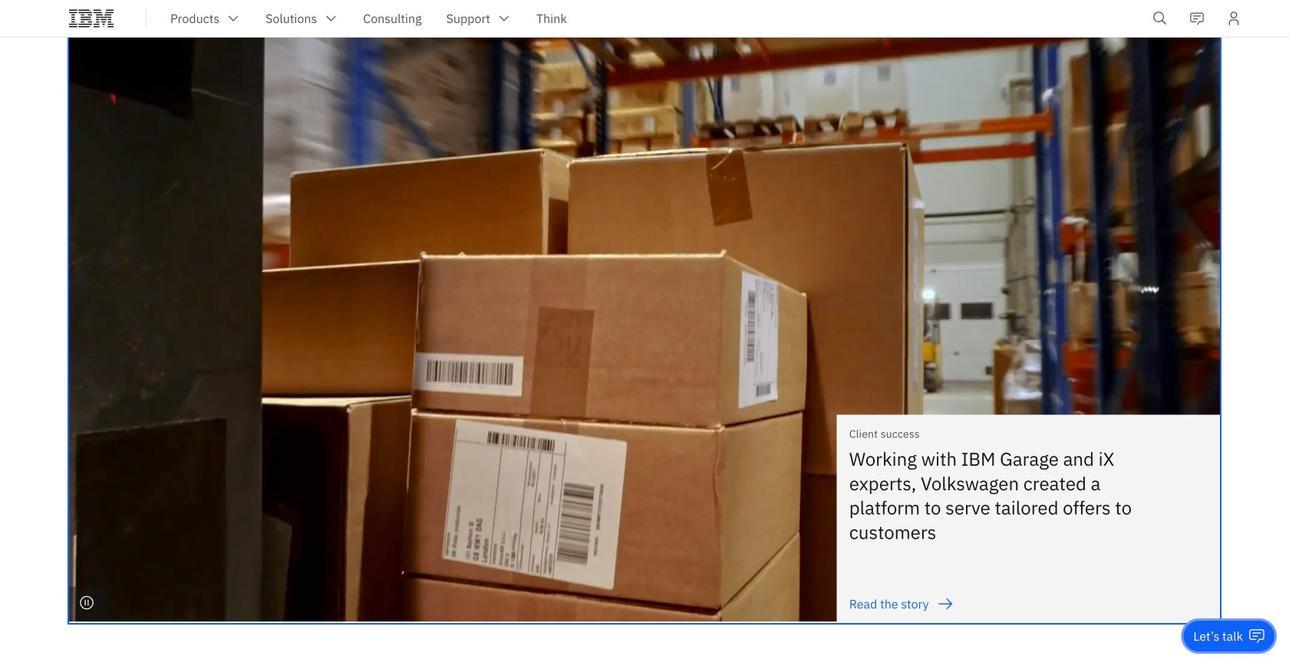 Task type: locate. For each thing, give the bounding box(es) containing it.
let's talk element
[[1194, 628, 1243, 645]]



